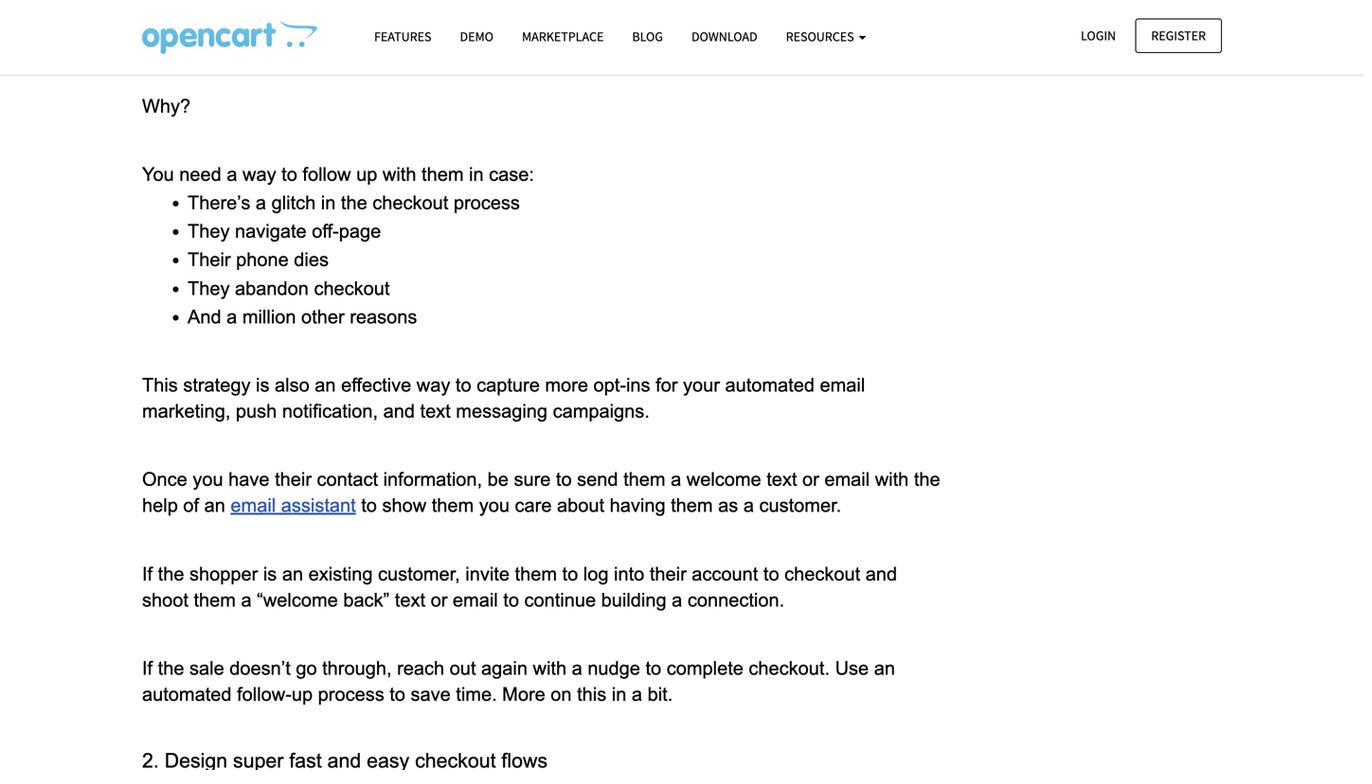 Task type: vqa. For each thing, say whether or not it's contained in the screenshot.
Customer.
yes



Task type: describe. For each thing, give the bounding box(es) containing it.
7 unique ways to boost mobile shopping cart conversion rates image
[[142, 20, 317, 54]]

0 vertical spatial checkout
[[373, 192, 448, 213]]

email assistant link
[[231, 494, 356, 518]]

also
[[275, 375, 310, 395]]

reasons
[[350, 306, 417, 327]]

to down invite
[[503, 590, 519, 611]]

a up the there's
[[227, 164, 237, 185]]

if for if the shopper is an existing customer, invite them to log into their account to checkout and shoot them a "welcome back" text or email to continue building a connection.
[[142, 564, 153, 584]]

demo link
[[446, 20, 508, 53]]

1 vertical spatial in
[[321, 192, 336, 213]]

into
[[614, 564, 645, 584]]

for
[[656, 375, 678, 395]]

customer.
[[759, 495, 842, 516]]

care
[[515, 495, 552, 516]]

phone
[[236, 249, 289, 270]]

your
[[683, 375, 720, 395]]

glitch
[[272, 192, 316, 213]]

welcome
[[687, 469, 761, 490]]

an inside once you have their contact information, be sure to send them a welcome text or email with the help of an
[[204, 495, 225, 516]]

doesn't
[[230, 658, 291, 679]]

existing
[[309, 564, 373, 584]]

use
[[835, 658, 869, 679]]

case:
[[489, 164, 534, 185]]

text inside this strategy is also an effective way to capture more opt-ins for your automated email marketing, push notification, and text messaging campaigns.
[[420, 401, 451, 422]]

having
[[610, 495, 666, 516]]

once you have their contact information, be sure to send them a welcome text or email with the help of an
[[142, 469, 946, 516]]

customer,
[[378, 564, 460, 584]]

with inside you need a way to follow up with them in case: there's a glitch in the checkout process they navigate off-page their phone dies they abandon checkout and a million other reasons
[[383, 164, 416, 185]]

a left bit.
[[632, 684, 642, 705]]

them inside once you have their contact information, be sure to send them a welcome text or email with the help of an
[[623, 469, 666, 490]]

1 they from the top
[[188, 221, 230, 242]]

getting contact details on a form. image
[[142, 0, 733, 18]]

blog link
[[618, 20, 677, 53]]

to left save
[[390, 684, 405, 705]]

"welcome
[[257, 590, 338, 611]]

marketplace link
[[508, 20, 618, 53]]

and
[[188, 306, 221, 327]]

to up bit.
[[646, 658, 661, 679]]

them inside you need a way to follow up with them in case: there's a glitch in the checkout process they navigate off-page their phone dies they abandon checkout and a million other reasons
[[422, 164, 464, 185]]

push
[[236, 401, 277, 422]]

to up the connection.
[[764, 564, 779, 584]]

is inside if the shopper is an existing customer, invite them to log into their account to checkout and shoot them a "welcome back" text or email to continue building a connection.
[[263, 564, 277, 584]]

log
[[583, 564, 609, 584]]

download
[[692, 28, 758, 45]]

demo
[[460, 28, 494, 45]]

need
[[179, 164, 222, 185]]

campaigns.
[[553, 401, 650, 422]]

this
[[142, 375, 178, 395]]

their
[[188, 249, 231, 270]]

abandon
[[235, 278, 309, 299]]

a inside once you have their contact information, be sure to send them a welcome text or email with the help of an
[[671, 469, 681, 490]]

send
[[577, 469, 618, 490]]

page
[[339, 221, 381, 242]]

text inside if the shopper is an existing customer, invite them to log into their account to checkout and shoot them a "welcome back" text or email to continue building a connection.
[[395, 590, 425, 611]]

you inside once you have their contact information, be sure to send them a welcome text or email with the help of an
[[193, 469, 223, 490]]

shopper
[[190, 564, 258, 584]]

about
[[557, 495, 605, 516]]

reach
[[397, 658, 444, 679]]

a right the and
[[227, 306, 237, 327]]

follow
[[303, 164, 351, 185]]

up inside you need a way to follow up with them in case: there's a glitch in the checkout process they navigate off-page their phone dies they abandon checkout and a million other reasons
[[356, 164, 377, 185]]

process inside you need a way to follow up with them in case: there's a glitch in the checkout process they navigate off-page their phone dies they abandon checkout and a million other reasons
[[454, 192, 520, 213]]

bit.
[[648, 684, 673, 705]]

to left 'log'
[[562, 564, 578, 584]]

and inside this strategy is also an effective way to capture more opt-ins for your automated email marketing, push notification, and text messaging campaigns.
[[383, 401, 415, 422]]

other
[[301, 306, 345, 327]]

(
[[142, 27, 148, 48]]

ins
[[626, 375, 650, 395]]

up inside if the sale doesn't go through, reach out again with a nudge to complete checkout. use an automated follow-up process to save time. more on this in a bit.
[[292, 684, 313, 705]]

email inside if the shopper is an existing customer, invite them to log into their account to checkout and shoot them a "welcome back" text or email to continue building a connection.
[[453, 590, 498, 611]]

if the sale doesn't go through, reach out again with a nudge to complete checkout. use an automated follow-up process to save time. more on this in a bit.
[[142, 658, 901, 705]]

capture
[[477, 375, 540, 395]]

resources link
[[772, 20, 881, 53]]

or inside once you have their contact information, be sure to send them a welcome text or email with the help of an
[[803, 469, 819, 490]]

contact
[[317, 469, 378, 490]]

them left as
[[671, 495, 713, 516]]

text inside once you have their contact information, be sure to send them a welcome text or email with the help of an
[[767, 469, 797, 490]]

this
[[577, 684, 607, 705]]

help
[[142, 495, 178, 516]]

have
[[228, 469, 270, 490]]

blog
[[632, 28, 663, 45]]

features link
[[360, 20, 446, 53]]

checkout inside if the shopper is an existing customer, invite them to log into their account to checkout and shoot them a "welcome back" text or email to continue building a connection.
[[785, 564, 860, 584]]

as
[[718, 495, 738, 516]]

or inside if the shopper is an existing customer, invite them to log into their account to checkout and shoot them a "welcome back" text or email to continue building a connection.
[[431, 590, 448, 611]]

an inside this strategy is also an effective way to capture more opt-ins for your automated email marketing, push notification, and text messaging campaigns.
[[315, 375, 336, 395]]

shoot
[[142, 590, 188, 611]]

features
[[374, 28, 432, 45]]

a right building
[[672, 590, 682, 611]]

off-
[[312, 221, 339, 242]]

the inside you need a way to follow up with them in case: there's a glitch in the checkout process they navigate off-page their phone dies they abandon checkout and a million other reasons
[[341, 192, 367, 213]]

to inside you need a way to follow up with them in case: there's a glitch in the checkout process they navigate off-page their phone dies they abandon checkout and a million other reasons
[[282, 164, 297, 185]]

is inside this strategy is also an effective way to capture more opt-ins for your automated email marketing, push notification, and text messaging campaigns.
[[256, 375, 270, 395]]

register link
[[1135, 18, 1222, 53]]

continue
[[524, 590, 596, 611]]

be
[[488, 469, 509, 490]]



Task type: locate. For each thing, give the bounding box(es) containing it.
email
[[820, 375, 865, 395], [825, 469, 870, 490], [231, 495, 276, 516], [453, 590, 498, 611]]

if for if the sale doesn't go through, reach out again with a nudge to complete checkout. use an automated follow-up process to save time. more on this in a bit.
[[142, 658, 153, 679]]

an up notification,
[[315, 375, 336, 395]]

way inside you need a way to follow up with them in case: there's a glitch in the checkout process they navigate off-page their phone dies they abandon checkout and a million other reasons
[[243, 164, 276, 185]]

1 horizontal spatial and
[[866, 564, 897, 584]]

if left sale
[[142, 658, 153, 679]]

up down go
[[292, 684, 313, 705]]

2 vertical spatial checkout
[[785, 564, 860, 584]]

1 horizontal spatial their
[[650, 564, 687, 584]]

1 horizontal spatial automated
[[725, 375, 815, 395]]

0 vertical spatial text
[[420, 401, 451, 422]]

2 vertical spatial with
[[533, 658, 567, 679]]

you
[[142, 164, 174, 185]]

out
[[450, 658, 476, 679]]

strategy
[[183, 375, 251, 395]]

follow-
[[237, 684, 292, 705]]

an right use
[[874, 658, 895, 679]]

account
[[692, 564, 758, 584]]

through,
[[322, 658, 392, 679]]

automated
[[725, 375, 815, 395], [142, 684, 232, 705]]

if the shopper is an existing customer, invite them to log into their account to checkout and shoot them a "welcome back" text or email to continue building a connection.
[[142, 564, 903, 611]]

to up glitch
[[282, 164, 297, 185]]

email inside once you have their contact information, be sure to send them a welcome text or email with the help of an
[[825, 469, 870, 490]]

0 vertical spatial automated
[[725, 375, 815, 395]]

and
[[383, 401, 415, 422], [866, 564, 897, 584]]

checkout.
[[749, 658, 830, 679]]

their up email assistant link
[[275, 469, 312, 490]]

an up the "welcome
[[282, 564, 303, 584]]

checkout up the page
[[373, 192, 448, 213]]

1 vertical spatial or
[[431, 590, 448, 611]]

the
[[341, 192, 367, 213], [914, 469, 940, 490], [158, 564, 184, 584], [158, 658, 184, 679]]

login link
[[1065, 18, 1132, 53]]

their inside if the shopper is an existing customer, invite them to log into their account to checkout and shoot them a "welcome back" text or email to continue building a connection.
[[650, 564, 687, 584]]

1 vertical spatial their
[[650, 564, 687, 584]]

back"
[[343, 590, 390, 611]]

source
[[206, 27, 266, 48]]

notification,
[[282, 401, 378, 422]]

again
[[481, 658, 528, 679]]

0 vertical spatial you
[[193, 469, 223, 490]]

0 vertical spatial with
[[383, 164, 416, 185]]

1 if from the top
[[142, 564, 153, 584]]

process
[[454, 192, 520, 213], [318, 684, 384, 705]]

you down be
[[479, 495, 510, 516]]

1 horizontal spatial with
[[533, 658, 567, 679]]

is
[[256, 375, 270, 395], [263, 564, 277, 584]]

or down customer,
[[431, 590, 448, 611]]

a down 'shopper'
[[241, 590, 252, 611]]

image
[[148, 27, 201, 48]]

1 horizontal spatial way
[[417, 375, 450, 395]]

if inside if the shopper is an existing customer, invite them to log into their account to checkout and shoot them a "welcome back" text or email to continue building a connection.
[[142, 564, 153, 584]]

1 vertical spatial you
[[479, 495, 510, 516]]

0 horizontal spatial way
[[243, 164, 276, 185]]

marketing,
[[142, 401, 231, 422]]

0 horizontal spatial or
[[431, 590, 448, 611]]

to inside this strategy is also an effective way to capture more opt-ins for your automated email marketing, push notification, and text messaging campaigns.
[[456, 375, 471, 395]]

text left messaging
[[420, 401, 451, 422]]

automated inside if the sale doesn't go through, reach out again with a nudge to complete checkout. use an automated follow-up process to save time. more on this in a bit.
[[142, 684, 232, 705]]

( image source )
[[142, 27, 273, 48]]

connection.
[[688, 590, 785, 611]]

1 horizontal spatial or
[[803, 469, 819, 490]]

way
[[243, 164, 276, 185], [417, 375, 450, 395]]

in left case:
[[469, 164, 484, 185]]

1 vertical spatial is
[[263, 564, 277, 584]]

nudge
[[588, 658, 640, 679]]

the inside if the sale doesn't go through, reach out again with a nudge to complete checkout. use an automated follow-up process to save time. more on this in a bit.
[[158, 658, 184, 679]]

sure
[[514, 469, 551, 490]]

process down "through," in the left bottom of the page
[[318, 684, 384, 705]]

assistant
[[281, 495, 356, 516]]

1 horizontal spatial up
[[356, 164, 377, 185]]

a right as
[[744, 495, 754, 516]]

0 horizontal spatial you
[[193, 469, 223, 490]]

them down 'shopper'
[[194, 590, 236, 611]]

0 vertical spatial way
[[243, 164, 276, 185]]

0 vertical spatial process
[[454, 192, 520, 213]]

0 horizontal spatial process
[[318, 684, 384, 705]]

automated right your
[[725, 375, 815, 395]]

automated down sale
[[142, 684, 232, 705]]

them left case:
[[422, 164, 464, 185]]

2 if from the top
[[142, 658, 153, 679]]

if up shoot
[[142, 564, 153, 584]]

show
[[382, 495, 427, 516]]

way up glitch
[[243, 164, 276, 185]]

or
[[803, 469, 819, 490], [431, 590, 448, 611]]

opt-
[[594, 375, 626, 395]]

login
[[1081, 27, 1116, 44]]

email assistant to show them you care about having them as a customer.
[[231, 495, 847, 516]]

1 horizontal spatial in
[[469, 164, 484, 185]]

time.
[[456, 684, 497, 705]]

with inside if the sale doesn't go through, reach out again with a nudge to complete checkout. use an automated follow-up process to save time. more on this in a bit.
[[533, 658, 567, 679]]

if inside if the sale doesn't go through, reach out again with a nudge to complete checkout. use an automated follow-up process to save time. more on this in a bit.
[[142, 658, 153, 679]]

the inside once you have their contact information, be sure to send them a welcome text or email with the help of an
[[914, 469, 940, 490]]

to down 'contact'
[[361, 495, 377, 516]]

1 vertical spatial up
[[292, 684, 313, 705]]

dies
[[294, 249, 329, 270]]

1 horizontal spatial process
[[454, 192, 520, 213]]

an inside if the sale doesn't go through, reach out again with a nudge to complete checkout. use an automated follow-up process to save time. more on this in a bit.
[[874, 658, 895, 679]]

more
[[545, 375, 588, 395]]

2 vertical spatial in
[[612, 684, 627, 705]]

they
[[188, 221, 230, 242], [188, 278, 230, 299]]

their inside once you have their contact information, be sure to send them a welcome text or email with the help of an
[[275, 469, 312, 490]]

0 vertical spatial their
[[275, 469, 312, 490]]

checkout up other
[[314, 278, 390, 299]]

go
[[296, 658, 317, 679]]

invite
[[465, 564, 510, 584]]

them down the 'information,'
[[432, 495, 474, 516]]

0 vertical spatial they
[[188, 221, 230, 242]]

complete
[[667, 658, 744, 679]]

2 they from the top
[[188, 278, 230, 299]]

1 vertical spatial automated
[[142, 684, 232, 705]]

million
[[242, 306, 296, 327]]

you up of
[[193, 469, 223, 490]]

0 horizontal spatial their
[[275, 469, 312, 490]]

with inside once you have their contact information, be sure to send them a welcome text or email with the help of an
[[875, 469, 909, 490]]

them
[[422, 164, 464, 185], [623, 469, 666, 490], [432, 495, 474, 516], [671, 495, 713, 516], [515, 564, 557, 584], [194, 590, 236, 611]]

0 vertical spatial is
[[256, 375, 270, 395]]

in down follow
[[321, 192, 336, 213]]

information,
[[383, 469, 482, 490]]

0 vertical spatial in
[[469, 164, 484, 185]]

more
[[502, 684, 545, 705]]

with
[[383, 164, 416, 185], [875, 469, 909, 490], [533, 658, 567, 679]]

or up customer.
[[803, 469, 819, 490]]

an inside if the shopper is an existing customer, invite them to log into their account to checkout and shoot them a "welcome back" text or email to continue building a connection.
[[282, 564, 303, 584]]

1 vertical spatial with
[[875, 469, 909, 490]]

download link
[[677, 20, 772, 53]]

they up their
[[188, 221, 230, 242]]

is up the "welcome
[[263, 564, 277, 584]]

0 horizontal spatial in
[[321, 192, 336, 213]]

marketplace
[[522, 28, 604, 45]]

their right into
[[650, 564, 687, 584]]

the inside if the shopper is an existing customer, invite them to log into their account to checkout and shoot them a "welcome back" text or email to continue building a connection.
[[158, 564, 184, 584]]

process down case:
[[454, 192, 520, 213]]

checkout down customer.
[[785, 564, 860, 584]]

text up customer.
[[767, 469, 797, 490]]

0 horizontal spatial with
[[383, 164, 416, 185]]

1 vertical spatial they
[[188, 278, 230, 299]]

resources
[[786, 28, 857, 45]]

1 vertical spatial if
[[142, 658, 153, 679]]

them up having
[[623, 469, 666, 490]]

of
[[183, 495, 199, 516]]

1 vertical spatial checkout
[[314, 278, 390, 299]]

sale
[[190, 658, 224, 679]]

2 horizontal spatial with
[[875, 469, 909, 490]]

on
[[551, 684, 572, 705]]

0 vertical spatial up
[[356, 164, 377, 185]]

up right follow
[[356, 164, 377, 185]]

this strategy is also an effective way to capture more opt-ins for your automated email marketing, push notification, and text messaging campaigns.
[[142, 375, 871, 422]]

a left 'welcome'
[[671, 469, 681, 490]]

navigate
[[235, 221, 307, 242]]

1 vertical spatial text
[[767, 469, 797, 490]]

1 horizontal spatial you
[[479, 495, 510, 516]]

0 horizontal spatial automated
[[142, 684, 232, 705]]

2 vertical spatial text
[[395, 590, 425, 611]]

register
[[1151, 27, 1206, 44]]

0 vertical spatial or
[[803, 469, 819, 490]]

and inside if the shopper is an existing customer, invite them to log into their account to checkout and shoot them a "welcome back" text or email to continue building a connection.
[[866, 564, 897, 584]]

0 horizontal spatial up
[[292, 684, 313, 705]]

why?
[[142, 95, 191, 116]]

up
[[356, 164, 377, 185], [292, 684, 313, 705]]

email inside this strategy is also an effective way to capture more opt-ins for your automated email marketing, push notification, and text messaging campaigns.
[[820, 375, 865, 395]]

to up about
[[556, 469, 572, 490]]

2 horizontal spatial in
[[612, 684, 627, 705]]

there's
[[188, 192, 250, 213]]

them up continue
[[515, 564, 557, 584]]

once
[[142, 469, 187, 490]]

messaging
[[456, 401, 548, 422]]

to inside once you have their contact information, be sure to send them a welcome text or email with the help of an
[[556, 469, 572, 490]]

in inside if the sale doesn't go through, reach out again with a nudge to complete checkout. use an automated follow-up process to save time. more on this in a bit.
[[612, 684, 627, 705]]

)
[[266, 27, 273, 48]]

a up navigate
[[256, 192, 266, 213]]

text down customer,
[[395, 590, 425, 611]]

effective
[[341, 375, 411, 395]]

building
[[601, 590, 667, 611]]

save
[[411, 684, 451, 705]]

0 vertical spatial if
[[142, 564, 153, 584]]

to left capture
[[456, 375, 471, 395]]

0 vertical spatial and
[[383, 401, 415, 422]]

text
[[420, 401, 451, 422], [767, 469, 797, 490], [395, 590, 425, 611]]

is up push at the left of the page
[[256, 375, 270, 395]]

0 horizontal spatial and
[[383, 401, 415, 422]]

way right effective
[[417, 375, 450, 395]]

a up this
[[572, 658, 582, 679]]

their
[[275, 469, 312, 490], [650, 564, 687, 584]]

1 vertical spatial and
[[866, 564, 897, 584]]

automated inside this strategy is also an effective way to capture more opt-ins for your automated email marketing, push notification, and text messaging campaigns.
[[725, 375, 815, 395]]

way inside this strategy is also an effective way to capture more opt-ins for your automated email marketing, push notification, and text messaging campaigns.
[[417, 375, 450, 395]]

in down nudge
[[612, 684, 627, 705]]

they down their
[[188, 278, 230, 299]]

1 vertical spatial process
[[318, 684, 384, 705]]

process inside if the sale doesn't go through, reach out again with a nudge to complete checkout. use an automated follow-up process to save time. more on this in a bit.
[[318, 684, 384, 705]]

in
[[469, 164, 484, 185], [321, 192, 336, 213], [612, 684, 627, 705]]

an
[[315, 375, 336, 395], [204, 495, 225, 516], [282, 564, 303, 584], [874, 658, 895, 679]]

1 vertical spatial way
[[417, 375, 450, 395]]

an right of
[[204, 495, 225, 516]]



